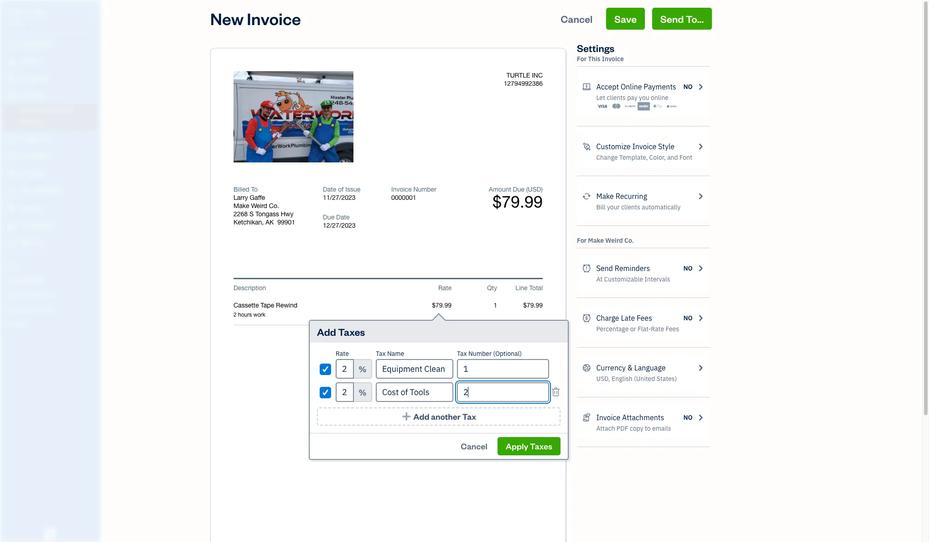 Task type: vqa. For each thing, say whether or not it's contained in the screenshot.
the bottom Client
no



Task type: describe. For each thing, give the bounding box(es) containing it.
due for amount due usd )
[[458, 435, 469, 442]]

client image
[[6, 57, 17, 66]]

add for add taxes
[[317, 326, 336, 338]]

font
[[680, 153, 693, 162]]

description
[[234, 284, 266, 292]]

Item Rate (USD) text field
[[432, 302, 452, 309]]

copy
[[630, 425, 644, 433]]

you
[[640, 94, 650, 102]]

american express image
[[638, 102, 651, 111]]

online
[[621, 82, 643, 91]]

add for add another tax
[[414, 411, 430, 422]]

total amount paid
[[451, 401, 488, 418]]

2 79.99 from the top
[[527, 401, 543, 408]]

template,
[[620, 153, 648, 162]]

let
[[597, 94, 606, 102]]

tax name text field for tax rate (percentage) text box
[[376, 359, 454, 379]]

apply taxes button
[[498, 437, 561, 456]]

chart image
[[6, 221, 17, 231]]

turtle inc 12794992386
[[504, 72, 543, 87]]

line total
[[516, 284, 543, 292]]

add another tax button
[[317, 408, 561, 426]]

tax number text field for tax rate (percentage) text box's tax name "text box"
[[457, 359, 550, 379]]

for inside settings for this invoice
[[578, 55, 587, 63]]

2 vertical spatial make
[[589, 236, 604, 245]]

&
[[628, 363, 633, 373]]

send reminders
[[597, 264, 651, 273]]

percentage
[[597, 325, 629, 333]]

Issue date in MM/DD/YYYY format text field
[[323, 194, 378, 201]]

chevronright image for no
[[697, 412, 705, 423]]

chevronright image for send reminders
[[697, 263, 705, 274]]

latereminders image
[[583, 263, 591, 274]]

due date 12/27/2023
[[323, 214, 356, 229]]

delete image
[[272, 113, 316, 122]]

customize
[[597, 142, 631, 151]]

refresh image
[[583, 191, 591, 202]]

date inside due date 12/27/2023
[[336, 214, 350, 221]]

emails
[[653, 425, 672, 433]]

number for invoice
[[414, 186, 437, 193]]

1 horizontal spatial fees
[[666, 325, 680, 333]]

rate for line total
[[439, 284, 452, 292]]

2268
[[234, 210, 248, 218]]

this
[[589, 55, 601, 63]]

main element
[[0, 0, 123, 542]]

recurring
[[616, 192, 648, 201]]

at
[[597, 275, 603, 284]]

language
[[635, 363, 666, 373]]

estimate image
[[6, 74, 17, 84]]

at customizable intervals
[[597, 275, 671, 284]]

s
[[250, 210, 254, 218]]

mastercard image
[[611, 102, 623, 111]]

no for invoice attachments
[[684, 414, 693, 422]]

0 horizontal spatial fees
[[637, 314, 653, 323]]

style
[[659, 142, 675, 151]]

accept online payments
[[597, 82, 677, 91]]

customizable
[[605, 275, 644, 284]]

change
[[597, 153, 618, 162]]

image
[[296, 113, 316, 122]]

amount for amount due ( usd ) $79.99
[[489, 186, 512, 193]]

freshbooks image
[[43, 528, 58, 539]]

flat-
[[638, 325, 652, 333]]

visa image
[[597, 102, 609, 111]]

intervals
[[645, 275, 671, 284]]

color,
[[650, 153, 666, 162]]

invoice number
[[392, 186, 437, 193]]

to
[[646, 425, 651, 433]]

1 79.99 from the top
[[527, 365, 543, 372]]

bank image
[[666, 102, 678, 111]]

delete tax image
[[552, 387, 561, 398]]

let clients pay you online
[[597, 94, 669, 102]]

turtle for turtle inc 12794992386
[[507, 72, 531, 79]]

12794992386
[[504, 80, 543, 87]]

to...
[[686, 12, 704, 25]]

(united
[[635, 375, 656, 383]]

reminders
[[615, 264, 651, 273]]

1 vertical spatial clients
[[622, 203, 641, 211]]

another
[[431, 411, 461, 422]]

billed to larry gaffe make weird co. 2268 s tongass hwy ketchikan, ak  99901
[[234, 186, 295, 226]]

pdf
[[617, 425, 629, 433]]

1 horizontal spatial total
[[530, 284, 543, 292]]

percentage or flat-rate fees
[[597, 325, 680, 333]]

hwy
[[281, 210, 294, 218]]

due for amount due ( usd ) $79.99
[[513, 186, 525, 193]]

send for send to...
[[661, 12, 684, 25]]

Enter an Item Description text field
[[234, 311, 406, 319]]

(
[[527, 186, 528, 193]]

1 vertical spatial co.
[[625, 236, 635, 245]]

send for send reminders
[[597, 264, 614, 273]]

invoice attachments
[[597, 413, 665, 422]]

bill
[[597, 203, 606, 211]]

1 horizontal spatial weird
[[606, 236, 624, 245]]

5 chevronright image from the top
[[697, 362, 705, 373]]

add another tax
[[414, 411, 477, 422]]

Line Total (USD) text field
[[523, 302, 543, 309]]

tongass
[[256, 210, 279, 218]]

charge late fees
[[597, 314, 653, 323]]

tax for tax name
[[376, 350, 386, 358]]

to
[[251, 186, 258, 193]]

apps image
[[7, 262, 98, 269]]

1 vertical spatial $79.99
[[524, 435, 543, 442]]

settings for this invoice
[[578, 42, 624, 63]]

billed
[[234, 186, 250, 193]]

team members image
[[7, 277, 98, 284]]

send to...
[[661, 12, 704, 25]]

save button
[[607, 8, 646, 30]]

tax number text field for tax name "text box" associated with tax rate (percentage) text field
[[457, 383, 550, 402]]

amount inside total amount paid
[[451, 411, 473, 418]]

apply taxes
[[506, 441, 553, 452]]

larry
[[234, 194, 248, 201]]

no for send reminders
[[684, 264, 693, 273]]

no for charge late fees
[[684, 314, 693, 322]]

gaffe
[[250, 194, 265, 201]]

weird inside 'billed to larry gaffe make weird co. 2268 s tongass hwy ketchikan, ak  99901'
[[251, 202, 267, 210]]

paintbrush image
[[583, 141, 591, 152]]

chevronright image for charge late fees
[[697, 313, 705, 324]]

charge
[[597, 314, 620, 323]]

2 chevronright image from the top
[[697, 141, 705, 152]]

customize invoice style
[[597, 142, 675, 151]]

chevronright image for accept online payments
[[697, 81, 705, 92]]

Enter an Invoice # text field
[[392, 194, 417, 201]]

for make weird co.
[[578, 236, 635, 245]]

no for accept online payments
[[684, 83, 693, 91]]

online
[[651, 94, 669, 102]]

amount due ( usd ) $79.99
[[489, 186, 543, 211]]

states)
[[657, 375, 678, 383]]

invoices image
[[583, 412, 591, 423]]

bank connections image
[[7, 306, 98, 313]]

issue
[[346, 186, 361, 193]]

Tax Rate (Percentage) text field
[[336, 359, 354, 379]]



Task type: locate. For each thing, give the bounding box(es) containing it.
usd
[[528, 186, 542, 193], [473, 435, 486, 442]]

weird
[[251, 202, 267, 210], [606, 236, 624, 245]]

change template, color, and font
[[597, 153, 693, 162]]

1 vertical spatial add
[[414, 411, 430, 422]]

0 horizontal spatial inc
[[35, 8, 48, 17]]

english
[[612, 375, 633, 383]]

79.99 down 0.00
[[527, 401, 543, 408]]

fees
[[637, 314, 653, 323], [666, 325, 680, 333]]

1 vertical spatial amount
[[451, 411, 473, 418]]

0 horizontal spatial weird
[[251, 202, 267, 210]]

1 vertical spatial turtle
[[507, 72, 531, 79]]

new
[[210, 8, 244, 29]]

usd, english (united states)
[[597, 375, 678, 383]]

0 vertical spatial 79.99
[[527, 365, 543, 372]]

1 vertical spatial due
[[323, 214, 335, 221]]

weird up 'send reminders'
[[606, 236, 624, 245]]

3 no from the top
[[684, 314, 693, 322]]

ketchikan,
[[234, 219, 264, 226]]

turtle inc owner
[[7, 8, 48, 25]]

taxes for apply taxes
[[530, 441, 553, 452]]

due up "12/27/2023"
[[323, 214, 335, 221]]

send up at
[[597, 264, 614, 273]]

tax name text field down name
[[376, 359, 454, 379]]

1 vertical spatial tax number text field
[[457, 383, 550, 402]]

rate for tax number (optional)
[[336, 350, 349, 358]]

amount left (
[[489, 186, 512, 193]]

usd,
[[597, 375, 611, 383]]

add right plus icon
[[414, 411, 430, 422]]

taxes
[[338, 326, 365, 338], [530, 441, 553, 452]]

cancel up "settings"
[[561, 12, 593, 25]]

1 horizontal spatial )
[[542, 186, 543, 193]]

check image
[[322, 388, 330, 397]]

1 vertical spatial make
[[234, 202, 249, 210]]

send to... button
[[653, 8, 713, 30]]

0 horizontal spatial )
[[486, 435, 488, 442]]

check image
[[322, 365, 330, 374]]

0 vertical spatial rate
[[439, 284, 452, 292]]

rate up item rate (usd) text box
[[439, 284, 452, 292]]

payment image
[[6, 135, 17, 144]]

1 vertical spatial )
[[486, 435, 488, 442]]

currency
[[597, 363, 626, 373]]

1 vertical spatial number
[[469, 350, 492, 358]]

plus image
[[402, 412, 412, 421]]

1 vertical spatial weird
[[606, 236, 624, 245]]

2 tax number text field from the top
[[457, 383, 550, 402]]

tax
[[376, 350, 386, 358], [457, 350, 467, 358], [478, 383, 488, 390], [463, 411, 477, 422]]

cancel for save
[[561, 12, 593, 25]]

0 vertical spatial turtle
[[7, 8, 33, 17]]

due
[[513, 186, 525, 193], [323, 214, 335, 221], [458, 435, 469, 442]]

co.
[[269, 202, 279, 210], [625, 236, 635, 245]]

number
[[414, 186, 437, 193], [469, 350, 492, 358]]

79.99
[[527, 365, 543, 372], [527, 401, 543, 408]]

0 vertical spatial fees
[[637, 314, 653, 323]]

name
[[388, 350, 405, 358]]

date up "12/27/2023"
[[336, 214, 350, 221]]

make
[[597, 192, 614, 201], [234, 202, 249, 210], [589, 236, 604, 245]]

4 no from the top
[[684, 414, 693, 422]]

total
[[530, 284, 543, 292], [474, 401, 488, 408]]

invoice image
[[6, 92, 17, 101]]

inc for turtle inc owner
[[35, 8, 48, 17]]

1 chevronright image from the top
[[697, 81, 705, 92]]

late
[[622, 314, 636, 323]]

2 horizontal spatial due
[[513, 186, 525, 193]]

for left 'this'
[[578, 55, 587, 63]]

0 vertical spatial number
[[414, 186, 437, 193]]

settings
[[578, 42, 615, 54]]

tax for tax number (optional)
[[457, 350, 467, 358]]

latefees image
[[583, 313, 591, 324]]

chevronright image for make recurring
[[697, 191, 705, 202]]

1 vertical spatial fees
[[666, 325, 680, 333]]

2 horizontal spatial rate
[[652, 325, 665, 333]]

turtle up 12794992386
[[507, 72, 531, 79]]

1 horizontal spatial taxes
[[530, 441, 553, 452]]

0 vertical spatial add
[[317, 326, 336, 338]]

pay
[[628, 94, 638, 102]]

2 no from the top
[[684, 264, 693, 273]]

turtle for turtle inc owner
[[7, 8, 33, 17]]

cancel down paid
[[461, 441, 488, 452]]

tax number (optional)
[[457, 350, 522, 358]]

0.00
[[531, 383, 543, 390]]

inc for turtle inc 12794992386
[[532, 72, 543, 79]]

1 vertical spatial inc
[[532, 72, 543, 79]]

) down paid
[[486, 435, 488, 442]]

add down 'enter an item description' "text field"
[[317, 326, 336, 338]]

fees right flat-
[[666, 325, 680, 333]]

bill your clients automatically
[[597, 203, 681, 211]]

project image
[[6, 169, 17, 179]]

tax name
[[376, 350, 405, 358]]

onlinesales image
[[583, 81, 591, 92]]

cancel button up "settings"
[[553, 8, 601, 30]]

4 chevronright image from the top
[[697, 313, 705, 324]]

cancel
[[561, 12, 593, 25], [461, 441, 488, 452]]

0 vertical spatial taxes
[[338, 326, 365, 338]]

0 horizontal spatial rate
[[336, 350, 349, 358]]

tax left name
[[376, 350, 386, 358]]

timer image
[[6, 187, 17, 196]]

2 vertical spatial due
[[458, 435, 469, 442]]

cancel button down paid
[[453, 437, 496, 456]]

2 for from the top
[[578, 236, 587, 245]]

due down another
[[458, 435, 469, 442]]

Item Quantity text field
[[484, 302, 498, 309]]

1 horizontal spatial inc
[[532, 72, 543, 79]]

0 horizontal spatial due
[[323, 214, 335, 221]]

tax name text field for tax rate (percentage) text field
[[376, 383, 454, 402]]

0 vertical spatial cancel button
[[553, 8, 601, 30]]

date left of
[[323, 186, 337, 193]]

1 vertical spatial rate
[[652, 325, 665, 333]]

0 vertical spatial amount
[[489, 186, 512, 193]]

0 vertical spatial )
[[542, 186, 543, 193]]

tax for tax
[[478, 383, 488, 390]]

owner
[[7, 18, 24, 25]]

0 vertical spatial make
[[597, 192, 614, 201]]

1 horizontal spatial cancel button
[[553, 8, 601, 30]]

co. up reminders
[[625, 236, 635, 245]]

total up paid
[[474, 401, 488, 408]]

1 vertical spatial 79.99
[[527, 401, 543, 408]]

new invoice
[[210, 8, 301, 29]]

$79.99
[[493, 192, 543, 211], [524, 435, 543, 442]]

Tax Rate (Percentage) text field
[[336, 383, 354, 402]]

currency & language
[[597, 363, 666, 373]]

1 horizontal spatial number
[[469, 350, 492, 358]]

Tax name text field
[[376, 359, 454, 379], [376, 383, 454, 402]]

dashboard image
[[6, 40, 17, 49]]

1 vertical spatial date
[[336, 214, 350, 221]]

apply
[[506, 441, 529, 452]]

make inside 'billed to larry gaffe make weird co. 2268 s tongass hwy ketchikan, ak  99901'
[[234, 202, 249, 210]]

0 vertical spatial for
[[578, 55, 587, 63]]

2 tax name text field from the top
[[376, 383, 454, 402]]

clients down the accept
[[607, 94, 626, 102]]

send left to... at the right of the page
[[661, 12, 684, 25]]

)
[[542, 186, 543, 193], [486, 435, 488, 442]]

your
[[608, 203, 620, 211]]

taxes for add taxes
[[338, 326, 365, 338]]

0 vertical spatial tax name text field
[[376, 359, 454, 379]]

amount for amount due usd )
[[434, 435, 456, 442]]

0 horizontal spatial cancel
[[461, 441, 488, 452]]

accept
[[597, 82, 620, 91]]

tax down subtotal
[[478, 383, 488, 390]]

make up bill
[[597, 192, 614, 201]]

cancel button for apply taxes
[[453, 437, 496, 456]]

money image
[[6, 204, 17, 213]]

0 horizontal spatial number
[[414, 186, 437, 193]]

0 horizontal spatial turtle
[[7, 8, 33, 17]]

automatically
[[642, 203, 681, 211]]

taxes down 'enter an item description' "text field"
[[338, 326, 365, 338]]

report image
[[6, 239, 17, 248]]

qty
[[488, 284, 498, 292]]

total inside total amount paid
[[474, 401, 488, 408]]

99901
[[278, 219, 295, 226]]

add inside button
[[414, 411, 430, 422]]

Tax number text field
[[457, 359, 550, 379], [457, 383, 550, 402]]

1 horizontal spatial cancel
[[561, 12, 593, 25]]

tax right another
[[463, 411, 477, 422]]

0 horizontal spatial send
[[597, 264, 614, 273]]

2 vertical spatial rate
[[336, 350, 349, 358]]

expense image
[[6, 152, 17, 161]]

co. up tongass
[[269, 202, 279, 210]]

chevronright image
[[697, 191, 705, 202], [697, 412, 705, 423]]

payments
[[644, 82, 677, 91]]

) right (
[[542, 186, 543, 193]]

or
[[631, 325, 637, 333]]

number up subtotal
[[469, 350, 492, 358]]

total right line
[[530, 284, 543, 292]]

taxes inside button
[[530, 441, 553, 452]]

date of issue
[[323, 186, 361, 193]]

1 horizontal spatial add
[[414, 411, 430, 422]]

cancel button for save
[[553, 8, 601, 30]]

turtle
[[7, 8, 33, 17], [507, 72, 531, 79]]

1 vertical spatial chevronright image
[[697, 412, 705, 423]]

send inside button
[[661, 12, 684, 25]]

and
[[668, 153, 679, 162]]

turtle inside turtle inc 12794992386
[[507, 72, 531, 79]]

1 chevronright image from the top
[[697, 191, 705, 202]]

1 tax name text field from the top
[[376, 359, 454, 379]]

0 vertical spatial co.
[[269, 202, 279, 210]]

1 vertical spatial taxes
[[530, 441, 553, 452]]

tax inside button
[[463, 411, 477, 422]]

1 vertical spatial cancel
[[461, 441, 488, 452]]

date
[[323, 186, 337, 193], [336, 214, 350, 221]]

attachments
[[623, 413, 665, 422]]

save
[[615, 12, 637, 25]]

taxes right apply on the right bottom of page
[[530, 441, 553, 452]]

0 horizontal spatial co.
[[269, 202, 279, 210]]

1 horizontal spatial rate
[[439, 284, 452, 292]]

co. inside 'billed to larry gaffe make weird co. 2268 s tongass hwy ketchikan, ak  99901'
[[269, 202, 279, 210]]

1 horizontal spatial due
[[458, 435, 469, 442]]

send
[[661, 12, 684, 25], [597, 264, 614, 273]]

for up latereminders image
[[578, 236, 587, 245]]

1 horizontal spatial turtle
[[507, 72, 531, 79]]

(optional)
[[494, 350, 522, 358]]

subtotal
[[464, 365, 488, 372]]

0 vertical spatial clients
[[607, 94, 626, 102]]

amount inside "amount due ( usd ) $79.99"
[[489, 186, 512, 193]]

0 vertical spatial tax number text field
[[457, 359, 550, 379]]

inc
[[35, 8, 48, 17], [532, 72, 543, 79]]

0 vertical spatial date
[[323, 186, 337, 193]]

items and services image
[[7, 291, 98, 299]]

$79.99 inside "amount due ( usd ) $79.99"
[[493, 192, 543, 211]]

2 chevronright image from the top
[[697, 412, 705, 423]]

of
[[338, 186, 344, 193]]

0 vertical spatial weird
[[251, 202, 267, 210]]

1 no from the top
[[684, 83, 693, 91]]

paid
[[475, 411, 488, 418]]

attach pdf copy to emails
[[597, 425, 672, 433]]

turtle inside turtle inc owner
[[7, 8, 33, 17]]

inc inside turtle inc owner
[[35, 8, 48, 17]]

clients down the recurring
[[622, 203, 641, 211]]

settings image
[[7, 320, 98, 328]]

0 vertical spatial total
[[530, 284, 543, 292]]

0 horizontal spatial taxes
[[338, 326, 365, 338]]

turtle up owner on the left top of page
[[7, 8, 33, 17]]

) inside "amount due ( usd ) $79.99"
[[542, 186, 543, 193]]

0 horizontal spatial usd
[[473, 435, 486, 442]]

1 horizontal spatial co.
[[625, 236, 635, 245]]

1 for from the top
[[578, 55, 587, 63]]

rate right or
[[652, 325, 665, 333]]

1 vertical spatial cancel button
[[453, 437, 496, 456]]

0 vertical spatial send
[[661, 12, 684, 25]]

tax number text field down (optional)
[[457, 359, 550, 379]]

chevronright image
[[697, 81, 705, 92], [697, 141, 705, 152], [697, 263, 705, 274], [697, 313, 705, 324], [697, 362, 705, 373]]

make recurring
[[597, 192, 648, 201]]

0 vertical spatial usd
[[528, 186, 542, 193]]

12/27/2023
[[323, 222, 356, 229]]

number up enter an invoice # text box
[[414, 186, 437, 193]]

0 vertical spatial chevronright image
[[697, 191, 705, 202]]

0 vertical spatial cancel
[[561, 12, 593, 25]]

1 horizontal spatial usd
[[528, 186, 542, 193]]

number for tax
[[469, 350, 492, 358]]

1 vertical spatial for
[[578, 236, 587, 245]]

12/27/2023 button
[[323, 221, 378, 230]]

0 horizontal spatial total
[[474, 401, 488, 408]]

amount down add another tax
[[434, 435, 456, 442]]

fees up flat-
[[637, 314, 653, 323]]

Enter an Item Name text field
[[234, 301, 406, 310]]

1 tax number text field from the top
[[457, 359, 550, 379]]

0 vertical spatial due
[[513, 186, 525, 193]]

add taxes
[[317, 326, 365, 338]]

apple pay image
[[652, 102, 665, 111]]

3 chevronright image from the top
[[697, 263, 705, 274]]

cancel button
[[553, 8, 601, 30], [453, 437, 496, 456]]

due inside "amount due ( usd ) $79.99"
[[513, 186, 525, 193]]

amount left paid
[[451, 411, 473, 418]]

tax number text field up paid
[[457, 383, 550, 402]]

0 horizontal spatial add
[[317, 326, 336, 338]]

clients
[[607, 94, 626, 102], [622, 203, 641, 211]]

make up latereminders image
[[589, 236, 604, 245]]

weird down gaffe
[[251, 202, 267, 210]]

make down larry
[[234, 202, 249, 210]]

usd inside "amount due ( usd ) $79.99"
[[528, 186, 542, 193]]

1 horizontal spatial send
[[661, 12, 684, 25]]

1 vertical spatial send
[[597, 264, 614, 273]]

cancel for apply taxes
[[461, 441, 488, 452]]

currencyandlanguage image
[[583, 362, 591, 373]]

2 vertical spatial amount
[[434, 435, 456, 442]]

0 vertical spatial $79.99
[[493, 192, 543, 211]]

tax name text field up plus icon
[[376, 383, 454, 402]]

line
[[516, 284, 528, 292]]

due left (
[[513, 186, 525, 193]]

inc inside turtle inc 12794992386
[[532, 72, 543, 79]]

rate up tax rate (percentage) text box
[[336, 350, 349, 358]]

1 vertical spatial usd
[[473, 435, 486, 442]]

tax up subtotal
[[457, 350, 467, 358]]

79.99 up 0.00
[[527, 365, 543, 372]]

0 horizontal spatial cancel button
[[453, 437, 496, 456]]

invoice inside settings for this invoice
[[603, 55, 624, 63]]

due inside due date 12/27/2023
[[323, 214, 335, 221]]

0 vertical spatial inc
[[35, 8, 48, 17]]

1 vertical spatial tax name text field
[[376, 383, 454, 402]]

discover image
[[625, 102, 637, 111]]

1 vertical spatial total
[[474, 401, 488, 408]]



